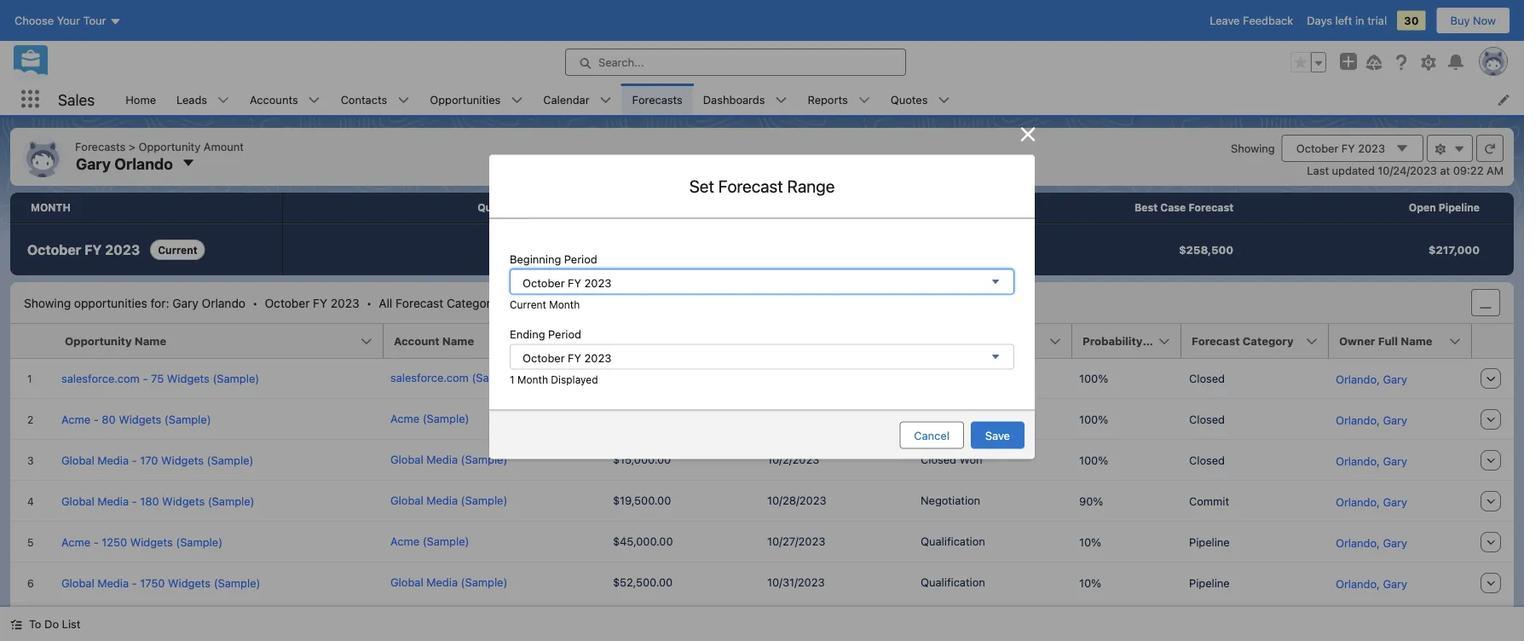 Task type: vqa. For each thing, say whether or not it's contained in the screenshot.
To
yes



Task type: locate. For each thing, give the bounding box(es) containing it.
forecast right all
[[396, 296, 443, 310]]

forecasts
[[632, 93, 683, 106], [75, 140, 125, 153]]

2 won from the top
[[960, 412, 983, 425]]

0 vertical spatial showing
[[1231, 142, 1275, 154]]

october
[[1296, 142, 1339, 155], [27, 242, 81, 258], [265, 296, 310, 310]]

1 horizontal spatial •
[[366, 296, 372, 310]]

1 vertical spatial qualification
[[921, 575, 985, 588]]

0 vertical spatial opportunity
[[139, 140, 200, 153]]

2 horizontal spatial fy
[[1342, 142, 1355, 155]]

to do list button
[[0, 607, 91, 641]]

period
[[564, 253, 597, 266], [548, 328, 581, 341]]

1 horizontal spatial amount
[[615, 335, 659, 347]]

october up opportunity name button
[[265, 296, 310, 310]]

period down current month
[[548, 328, 581, 341]]

save
[[985, 429, 1010, 442]]

october inside row
[[27, 242, 81, 258]]

name right full
[[1401, 335, 1433, 347]]

orlando up opportunity name button
[[202, 296, 246, 310]]

closed won up cancel
[[921, 412, 983, 425]]

forecast right the set
[[718, 176, 783, 196]]

0 vertical spatial won
[[960, 371, 983, 384]]

0 horizontal spatial amount
[[204, 140, 244, 153]]

1 vertical spatial orlando
[[202, 296, 246, 310]]

period right beginning
[[564, 253, 597, 266]]

fy up updated at right top
[[1342, 142, 1355, 155]]

2 • from the left
[[366, 296, 372, 310]]

forecasts for forecasts > opportunity amount
[[75, 140, 125, 153]]

0 vertical spatial gary
[[76, 154, 111, 172]]

grid
[[10, 324, 1515, 641]]

gary down sales
[[76, 154, 111, 172]]

3 100% from the top
[[1079, 454, 1108, 467]]

amount up $9,000.00
[[615, 335, 659, 347]]

1 vertical spatial won
[[960, 412, 983, 425]]

search... button
[[565, 49, 906, 76]]

gary inside button
[[76, 154, 111, 172]]

0 horizontal spatial name
[[135, 335, 166, 347]]

current up ending
[[510, 299, 546, 311]]

forecast left "category"
[[1192, 335, 1240, 347]]

month right 1
[[517, 374, 548, 386]]

3 won from the top
[[960, 453, 983, 465]]

date
[[804, 335, 829, 347]]

2 vertical spatial fy
[[313, 296, 327, 310]]

close date cell
[[760, 324, 913, 359]]

set
[[689, 176, 714, 196]]

1 closed won from the top
[[921, 371, 983, 384]]

text default image inside 'october fy 2023' button
[[1395, 142, 1409, 155]]

action image
[[1472, 324, 1515, 358]]

negotiation
[[921, 494, 980, 506]]

0 horizontal spatial forecasts
[[75, 140, 125, 153]]

gary right for: at the left
[[172, 296, 199, 310]]

1 horizontal spatial fy
[[313, 296, 327, 310]]

1 vertical spatial october fy 2023
[[27, 242, 140, 258]]

fy left all
[[313, 296, 327, 310]]

0 horizontal spatial 2023
[[105, 242, 140, 258]]

10/2/2023
[[767, 453, 820, 465]]

1 horizontal spatial gary
[[172, 296, 199, 310]]

text default image up last updated 10/24/2023 at 09:22 am
[[1395, 142, 1409, 155]]

6 cell from the left
[[1181, 604, 1329, 641]]

month for beginning
[[549, 299, 580, 311]]

1 vertical spatial opportunity
[[65, 335, 132, 347]]

reports list item
[[797, 84, 880, 115]]

opportunity down opportunities
[[65, 335, 132, 347]]

qualification for 10/27/2023
[[921, 534, 985, 547]]

leave feedback
[[1210, 14, 1293, 27]]

2023 up updated at right top
[[1358, 142, 1385, 155]]

2 name from the left
[[442, 335, 474, 347]]

0 vertical spatial 2023
[[1358, 142, 1385, 155]]

october fy 2023 button
[[1282, 135, 1424, 162]]

am
[[1487, 164, 1504, 176]]

forecasts > opportunity amount
[[75, 140, 244, 153]]

current inside "october fy 2023" row
[[158, 244, 198, 256]]

current for current month
[[510, 299, 546, 311]]

10/28/2023
[[767, 494, 827, 506]]

0 vertical spatial fy
[[1342, 142, 1355, 155]]

2023 inside row
[[105, 242, 140, 258]]

• up opportunity name button
[[252, 296, 258, 310]]

opportunity
[[139, 140, 200, 153], [65, 335, 132, 347]]

0 vertical spatial qualification
[[921, 534, 985, 547]]

leads list item
[[166, 84, 240, 115]]

3 cell from the left
[[760, 604, 913, 641]]

open
[[1409, 202, 1436, 214]]

october up "last"
[[1296, 142, 1339, 155]]

buy
[[1450, 14, 1470, 27]]

1 horizontal spatial month
[[549, 299, 580, 311]]

1 horizontal spatial name
[[442, 335, 474, 347]]

1 vertical spatial current
[[510, 299, 546, 311]]

range
[[787, 176, 835, 196]]

2 100% from the top
[[1079, 413, 1108, 426]]

forecast
[[718, 176, 783, 196], [1189, 202, 1234, 214], [396, 296, 443, 310], [1192, 335, 1240, 347]]

1 vertical spatial amount
[[615, 335, 659, 347]]

$45,000.00
[[613, 534, 673, 547]]

fy inside row
[[85, 242, 102, 258]]

accounts link
[[240, 84, 308, 115]]

row number cell
[[10, 324, 55, 359]]

forecasts down search...
[[632, 93, 683, 106]]

7 cell from the left
[[1329, 604, 1472, 641]]

gary
[[76, 154, 111, 172], [172, 296, 199, 310]]

2 closed won from the top
[[921, 412, 983, 425]]

closed won down stage
[[921, 371, 983, 384]]

2 vertical spatial pipeline
[[1189, 577, 1230, 589]]

0 horizontal spatial opportunity
[[65, 335, 132, 347]]

2 vertical spatial won
[[960, 453, 983, 465]]

1 vertical spatial month
[[517, 374, 548, 386]]

1 • from the left
[[252, 296, 258, 310]]

2 horizontal spatial 2023
[[1358, 142, 1385, 155]]

current up for: at the left
[[158, 244, 198, 256]]

1 vertical spatial closed won
[[921, 412, 983, 425]]

probability (%) cell
[[1072, 324, 1181, 359]]

orlando down the >
[[114, 154, 173, 172]]

period for ending period
[[548, 328, 581, 341]]

1 vertical spatial period
[[548, 328, 581, 341]]

group
[[1291, 52, 1326, 72]]

0 horizontal spatial gary
[[76, 154, 111, 172]]

1 horizontal spatial october fy 2023
[[1296, 142, 1385, 155]]

0 horizontal spatial current
[[158, 244, 198, 256]]

opportunities
[[74, 296, 147, 310]]

0 vertical spatial 10%
[[1079, 536, 1101, 549]]

october fy 2023 down month
[[27, 242, 140, 258]]

• left all
[[366, 296, 372, 310]]

$52,500.00
[[613, 575, 673, 588]]

forecasts link
[[622, 84, 693, 115]]

amount
[[204, 140, 244, 153], [615, 335, 659, 347]]

0 horizontal spatial october
[[27, 242, 81, 258]]

name inside opportunity name button
[[135, 335, 166, 347]]

2 vertical spatial 100%
[[1079, 454, 1108, 467]]

status containing showing opportunities for: gary orlando
[[24, 296, 506, 310]]

2 10% from the top
[[1079, 577, 1101, 589]]

closed
[[921, 371, 956, 384], [1189, 372, 1225, 385], [921, 412, 956, 425], [1189, 413, 1225, 426], [921, 453, 956, 465], [1189, 454, 1225, 467]]

$15,000.00
[[613, 453, 671, 465]]

0 horizontal spatial month
[[517, 374, 548, 386]]

1 vertical spatial fy
[[85, 242, 102, 258]]

2023 up opportunities
[[105, 242, 140, 258]]

feedback
[[1243, 14, 1293, 27]]

buy now
[[1450, 14, 1496, 27]]

1 horizontal spatial forecasts
[[632, 93, 683, 106]]

2 horizontal spatial name
[[1401, 335, 1433, 347]]

90%
[[1079, 495, 1103, 508]]

status
[[24, 296, 506, 310]]

list
[[115, 84, 1524, 115]]

october inside button
[[1296, 142, 1339, 155]]

0 vertical spatial period
[[564, 253, 597, 266]]

account name
[[394, 335, 474, 347]]

1 qualification from the top
[[921, 534, 985, 547]]

text default image left to
[[10, 618, 22, 630]]

1 vertical spatial pipeline
[[1189, 536, 1230, 549]]

account
[[394, 335, 440, 347]]

0 horizontal spatial fy
[[85, 242, 102, 258]]

to
[[29, 618, 41, 630]]

1 vertical spatial 100%
[[1079, 413, 1108, 426]]

0 horizontal spatial showing
[[24, 296, 71, 310]]

1 cell from the left
[[384, 604, 605, 641]]

forecasts up gary orlando
[[75, 140, 125, 153]]

cancel button
[[900, 422, 964, 449]]

won
[[960, 371, 983, 384], [960, 412, 983, 425], [960, 453, 983, 465]]

quotes link
[[880, 84, 938, 115]]

1 100% from the top
[[1079, 372, 1108, 385]]

name
[[135, 335, 166, 347], [442, 335, 474, 347], [1401, 335, 1433, 347]]

1 vertical spatial forecasts
[[75, 140, 125, 153]]

displayed
[[551, 374, 598, 386]]

buy now button
[[1436, 7, 1511, 34]]

close
[[770, 335, 801, 347]]

cell
[[384, 604, 605, 641], [605, 604, 760, 641], [760, 604, 913, 641], [913, 604, 1072, 641], [1072, 604, 1181, 641], [1181, 604, 1329, 641], [1329, 604, 1472, 641], [1472, 604, 1515, 641]]

won for 10/2/2023
[[960, 453, 983, 465]]

1 10% from the top
[[1079, 536, 1101, 549]]

best
[[1135, 202, 1158, 214]]

open pipeline
[[1409, 202, 1480, 214]]

amount down leads list item
[[204, 140, 244, 153]]

3 closed won from the top
[[921, 453, 983, 465]]

name inside account name 'button'
[[442, 335, 474, 347]]

2023 left all
[[331, 296, 360, 310]]

fy up opportunities
[[85, 242, 102, 258]]

1 horizontal spatial orlando
[[202, 296, 246, 310]]

0 vertical spatial month
[[549, 299, 580, 311]]

4 cell from the left
[[913, 604, 1072, 641]]

opportunities list item
[[420, 84, 533, 115]]

0 vertical spatial closed won
[[921, 371, 983, 384]]

1 won from the top
[[960, 371, 983, 384]]

name for account name
[[442, 335, 474, 347]]

october fy 2023 row
[[10, 223, 1514, 275]]

name down for: at the left
[[135, 335, 166, 347]]

100%
[[1079, 372, 1108, 385], [1079, 413, 1108, 426], [1079, 454, 1108, 467]]

stage button
[[913, 324, 1072, 358]]

accounts list item
[[240, 84, 330, 115]]

2 cell from the left
[[605, 604, 760, 641]]

1 vertical spatial showing
[[24, 296, 71, 310]]

forecast category cell
[[1181, 324, 1329, 359]]

10/1/2023
[[767, 371, 818, 384]]

amount cell
[[605, 324, 760, 359]]

0 vertical spatial forecasts
[[632, 93, 683, 106]]

1 vertical spatial gary
[[172, 296, 199, 310]]

october fy 2023
[[1296, 142, 1385, 155], [27, 242, 140, 258]]

0 vertical spatial pipeline
[[1439, 202, 1480, 214]]

name right account
[[442, 335, 474, 347]]

october fy 2023 up updated at right top
[[1296, 142, 1385, 155]]

inverse image
[[1018, 124, 1038, 144]]

1 name from the left
[[135, 335, 166, 347]]

2 vertical spatial 2023
[[331, 296, 360, 310]]

0 vertical spatial orlando
[[114, 154, 173, 172]]

days
[[1307, 14, 1332, 27]]

full
[[1378, 335, 1398, 347]]

1 horizontal spatial october
[[265, 296, 310, 310]]

pipeline
[[1439, 202, 1480, 214], [1189, 536, 1230, 549], [1189, 577, 1230, 589]]

1 vertical spatial 2023
[[105, 242, 140, 258]]

month up ending period
[[549, 299, 580, 311]]

2 qualification from the top
[[921, 575, 985, 588]]

current month
[[510, 299, 580, 311]]

0 horizontal spatial orlando
[[114, 154, 173, 172]]

forecasts inside forecasts link
[[632, 93, 683, 106]]

quota
[[478, 202, 509, 214]]

leave feedback link
[[1210, 14, 1293, 27]]

for:
[[151, 296, 169, 310]]

qualification
[[921, 534, 985, 547], [921, 575, 985, 588]]

0 horizontal spatial •
[[252, 296, 258, 310]]

october down month
[[27, 242, 81, 258]]

opportunity right the >
[[139, 140, 200, 153]]

1 vertical spatial october
[[27, 242, 81, 258]]

0 vertical spatial october fy 2023
[[1296, 142, 1385, 155]]

leads link
[[166, 84, 217, 115]]

contacts list item
[[330, 84, 420, 115]]

text default image
[[1395, 142, 1409, 155], [1435, 143, 1447, 155], [1453, 143, 1465, 155], [10, 618, 22, 630]]

orlando
[[114, 154, 173, 172], [202, 296, 246, 310]]

opportunities
[[430, 93, 501, 106]]

showing for showing opportunities for: gary orlando • october fy 2023 • all forecast categories
[[24, 296, 71, 310]]

3 name from the left
[[1401, 335, 1433, 347]]

closed won for 10/2/2023
[[921, 453, 983, 465]]

-
[[503, 243, 509, 256]]

0 horizontal spatial october fy 2023
[[27, 242, 140, 258]]

dashboards
[[703, 93, 765, 106]]

0 vertical spatial current
[[158, 244, 198, 256]]

current for current
[[158, 244, 198, 256]]

dashboards list item
[[693, 84, 797, 115]]

fy
[[1342, 142, 1355, 155], [85, 242, 102, 258], [313, 296, 327, 310]]

pipeline for 10/27/2023
[[1189, 536, 1230, 549]]

$217,000
[[1429, 243, 1480, 256]]

2 vertical spatial closed won
[[921, 453, 983, 465]]

qualification for 10/31/2023
[[921, 575, 985, 588]]

1 vertical spatial 10%
[[1079, 577, 1101, 589]]

0 vertical spatial 100%
[[1079, 372, 1108, 385]]

showing
[[1231, 142, 1275, 154], [24, 296, 71, 310]]

1 horizontal spatial showing
[[1231, 142, 1275, 154]]

forecast inside forecast category 'button'
[[1192, 335, 1240, 347]]

2 horizontal spatial october
[[1296, 142, 1339, 155]]

name for opportunity name
[[135, 335, 166, 347]]

0 vertical spatial october
[[1296, 142, 1339, 155]]

closed won down cancel 'button'
[[921, 453, 983, 465]]

1 horizontal spatial current
[[510, 299, 546, 311]]



Task type: describe. For each thing, give the bounding box(es) containing it.
$217,000 button
[[1268, 224, 1514, 275]]

amount button
[[605, 324, 760, 358]]

gary orlando button
[[75, 152, 201, 174]]

days left in trial
[[1307, 14, 1387, 27]]

showing opportunities for: gary orlando • october fy 2023 • all forecast categories
[[24, 296, 506, 310]]

100% for 10/18/2023
[[1079, 413, 1108, 426]]

left
[[1335, 14, 1352, 27]]

category
[[1243, 335, 1294, 347]]

forecast category button
[[1181, 324, 1329, 358]]

$258,500 button
[[1021, 224, 1268, 275]]

forecasts for forecasts
[[632, 93, 683, 106]]

to do list
[[29, 618, 80, 630]]

opportunities link
[[420, 84, 511, 115]]

gary orlando
[[76, 154, 173, 172]]

reports link
[[797, 84, 858, 115]]

accounts
[[250, 93, 298, 106]]

probability
[[1083, 335, 1143, 347]]

5 cell from the left
[[1072, 604, 1181, 641]]

pipeline for 10/31/2023
[[1189, 577, 1230, 589]]

text default image inside to do list button
[[10, 618, 22, 630]]

showing for showing
[[1231, 142, 1275, 154]]

account name cell
[[384, 324, 605, 359]]

owner
[[1339, 335, 1375, 347]]

10/18/2023
[[767, 412, 825, 425]]

contacts
[[341, 93, 387, 106]]

$10,000.00
[[613, 412, 671, 425]]

opportunity name cell
[[55, 324, 384, 359]]

month
[[31, 202, 71, 214]]

10% for 10/31/2023
[[1079, 577, 1101, 589]]

october fy 2023 inside button
[[1296, 142, 1385, 155]]

ending period
[[510, 328, 581, 341]]

30
[[1404, 14, 1419, 27]]

beginning
[[510, 253, 561, 266]]

leads
[[176, 93, 207, 106]]

owner full name button
[[1329, 324, 1472, 358]]

at
[[1440, 164, 1450, 176]]

won for 10/18/2023
[[960, 412, 983, 425]]

name inside owner full name button
[[1401, 335, 1433, 347]]

october fy 2023 inside row
[[27, 242, 140, 258]]

dashboards link
[[693, 84, 775, 115]]

list containing home
[[115, 84, 1524, 115]]

all
[[379, 296, 392, 310]]

categories
[[447, 296, 506, 310]]

0 vertical spatial amount
[[204, 140, 244, 153]]

contacts link
[[330, 84, 398, 115]]

orlando inside button
[[114, 154, 173, 172]]

period for beginning period
[[564, 253, 597, 266]]

best case forecast
[[1135, 202, 1234, 214]]

list
[[62, 618, 80, 630]]

quotes
[[891, 93, 928, 106]]

sales
[[58, 90, 95, 108]]

home link
[[115, 84, 166, 115]]

(%)
[[1146, 335, 1166, 347]]

now
[[1473, 14, 1496, 27]]

10/27/2023
[[767, 534, 825, 547]]

stage
[[923, 335, 955, 347]]

2 vertical spatial october
[[265, 296, 310, 310]]

closed won for 10/18/2023
[[921, 412, 983, 425]]

text default image up the at
[[1435, 143, 1447, 155]]

$9,000.00
[[613, 371, 666, 384]]

commit
[[1189, 495, 1229, 508]]

fy inside button
[[1342, 142, 1355, 155]]

probability (%) button
[[1072, 324, 1181, 358]]

text default image up the 09:22
[[1453, 143, 1465, 155]]

calendar list item
[[533, 84, 622, 115]]

1 horizontal spatial 2023
[[331, 296, 360, 310]]

1 horizontal spatial opportunity
[[139, 140, 200, 153]]

case
[[1160, 202, 1186, 214]]

100% for 10/1/2023
[[1079, 372, 1108, 385]]

last
[[1307, 164, 1329, 176]]

calendar
[[543, 93, 590, 106]]

8 cell from the left
[[1472, 604, 1515, 641]]

month for ending
[[517, 374, 548, 386]]

cancel
[[914, 429, 950, 442]]

action cell
[[1472, 324, 1515, 359]]

$19,500.00
[[613, 494, 671, 506]]

home
[[126, 93, 156, 106]]

quotes list item
[[880, 84, 960, 115]]

beginning period
[[510, 253, 597, 266]]

forecast right case
[[1189, 202, 1234, 214]]

stage cell
[[913, 324, 1072, 359]]

row number image
[[10, 324, 55, 358]]

2023 inside button
[[1358, 142, 1385, 155]]

100% for 10/2/2023
[[1079, 454, 1108, 467]]

leave
[[1210, 14, 1240, 27]]

close date button
[[760, 324, 913, 358]]

do
[[44, 618, 59, 630]]

10/24/2023
[[1378, 164, 1437, 176]]

updated
[[1332, 164, 1375, 176]]

closed won for 10/1/2023
[[921, 371, 983, 384]]

owner full name cell
[[1329, 324, 1472, 359]]

opportunity name button
[[55, 324, 384, 358]]

09:22
[[1453, 164, 1484, 176]]

amount inside button
[[615, 335, 659, 347]]

close date
[[770, 335, 829, 347]]

last updated 10/24/2023 at 09:22 am
[[1307, 164, 1504, 176]]

reports
[[808, 93, 848, 106]]

opportunity inside button
[[65, 335, 132, 347]]

opportunity name
[[65, 335, 166, 347]]

save button
[[971, 422, 1025, 449]]

10% for 10/27/2023
[[1079, 536, 1101, 549]]

$258,500
[[1179, 243, 1234, 256]]

calendar link
[[533, 84, 600, 115]]

owner full name
[[1339, 335, 1433, 347]]

forecast category
[[1192, 335, 1294, 347]]

probability (%)
[[1083, 335, 1166, 347]]

in
[[1355, 14, 1364, 27]]

set forecast range
[[689, 176, 835, 196]]

10/31/2023
[[767, 575, 825, 588]]

1 month displayed
[[510, 374, 598, 386]]

grid containing opportunity name
[[10, 324, 1515, 641]]

search...
[[598, 56, 644, 69]]

won for 10/1/2023
[[960, 371, 983, 384]]



